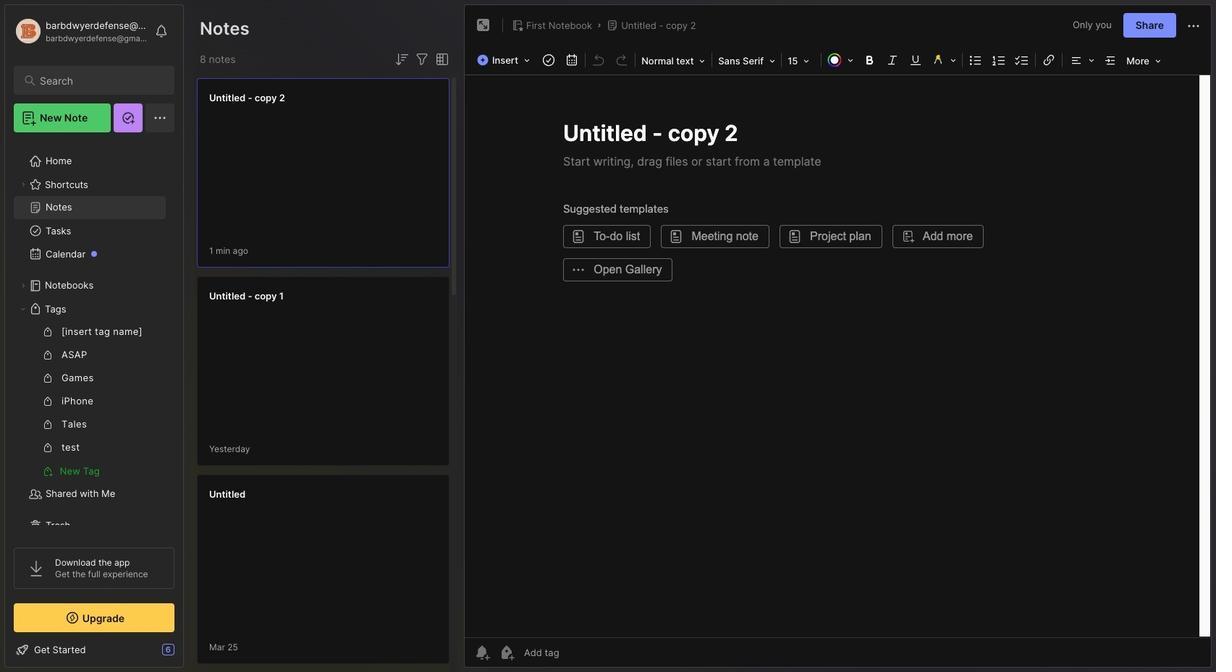 Task type: locate. For each thing, give the bounding box(es) containing it.
note window element
[[464, 4, 1212, 672]]

none search field inside main element
[[40, 72, 161, 89]]

add filters image
[[413, 51, 431, 68]]

click to collapse image
[[183, 646, 194, 663]]

calendar event image
[[562, 50, 582, 70]]

More field
[[1122, 51, 1166, 71]]

bulleted list image
[[966, 50, 986, 70]]

Help and Learning task checklist field
[[5, 638, 183, 662]]

Heading level field
[[637, 51, 710, 71]]

add tag image
[[498, 644, 515, 662]]

main element
[[0, 0, 188, 673]]

italic image
[[883, 50, 903, 70]]

expand notebooks image
[[19, 282, 28, 290]]

group
[[14, 321, 166, 483]]

task image
[[539, 50, 559, 70]]

Alignment field
[[1064, 50, 1099, 70]]

Search text field
[[40, 74, 161, 88]]

expand note image
[[475, 17, 492, 34]]

tree
[[5, 141, 183, 547]]

bold image
[[859, 50, 880, 70]]

Note Editor text field
[[465, 75, 1211, 638]]

None search field
[[40, 72, 161, 89]]

More actions field
[[1185, 16, 1202, 35]]

more actions image
[[1185, 17, 1202, 35]]



Task type: vqa. For each thing, say whether or not it's contained in the screenshot.
the bottommost row group
no



Task type: describe. For each thing, give the bounding box(es) containing it.
insert link image
[[1039, 50, 1059, 70]]

Font color field
[[823, 50, 858, 70]]

underline image
[[906, 50, 926, 70]]

indent image
[[1100, 50, 1121, 70]]

Add filters field
[[413, 51, 431, 68]]

Font family field
[[714, 51, 780, 71]]

checklist image
[[1012, 50, 1032, 70]]

group inside tree
[[14, 321, 166, 483]]

Add tag field
[[523, 646, 632, 659]]

tree inside main element
[[5, 141, 183, 547]]

Font size field
[[783, 51, 820, 71]]

numbered list image
[[989, 50, 1009, 70]]

Account field
[[14, 17, 148, 46]]

Insert field
[[473, 50, 537, 70]]

View options field
[[431, 51, 451, 68]]

add a reminder image
[[473, 644, 491, 662]]

Highlight field
[[927, 50, 961, 70]]

Sort options field
[[393, 51, 410, 68]]

expand tags image
[[19, 305, 28, 313]]



